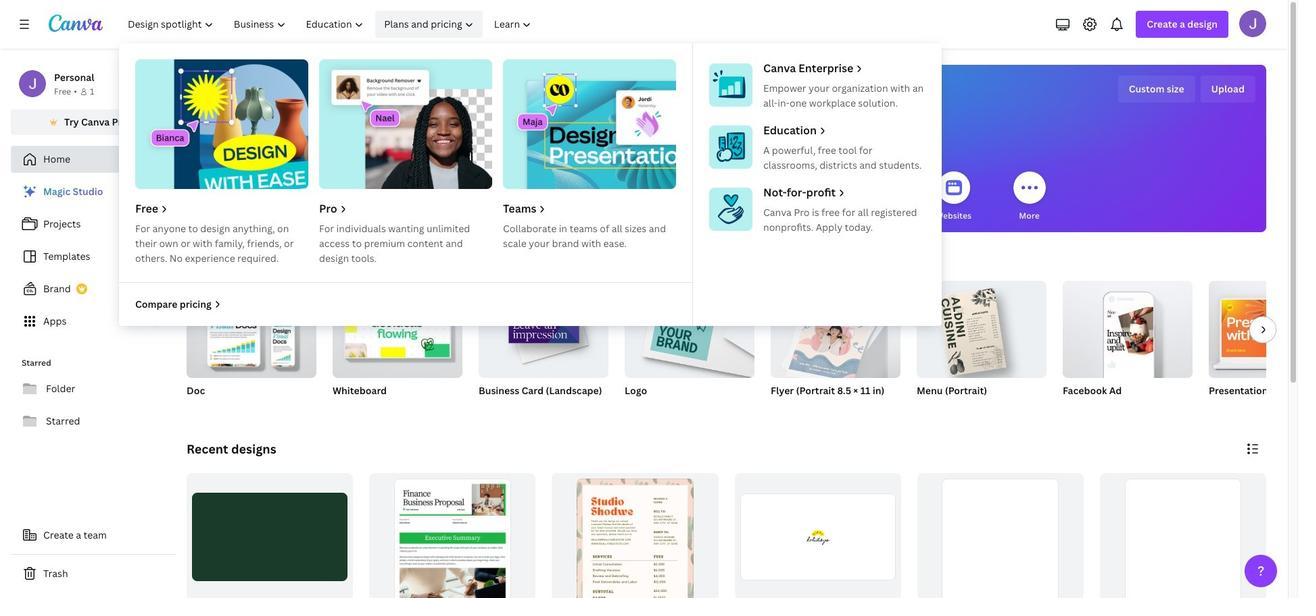 Task type: vqa. For each thing, say whether or not it's contained in the screenshot.
'List' on the left
yes



Task type: locate. For each thing, give the bounding box(es) containing it.
top level navigation element
[[119, 11, 942, 327]]

list
[[11, 178, 176, 335]]

jacob simon image
[[1239, 10, 1266, 37]]

group
[[187, 281, 316, 415], [187, 281, 316, 379], [333, 281, 462, 415], [333, 281, 462, 379], [479, 281, 608, 415], [479, 281, 608, 379], [625, 281, 754, 415], [625, 281, 754, 379], [771, 281, 901, 415], [771, 281, 901, 383], [917, 281, 1047, 415], [917, 281, 1047, 379], [1063, 281, 1193, 415], [1209, 281, 1298, 415], [187, 474, 353, 599], [369, 474, 536, 599], [552, 474, 718, 599], [735, 474, 901, 599]]

None search field
[[524, 126, 929, 153]]

menu
[[119, 43, 942, 327]]



